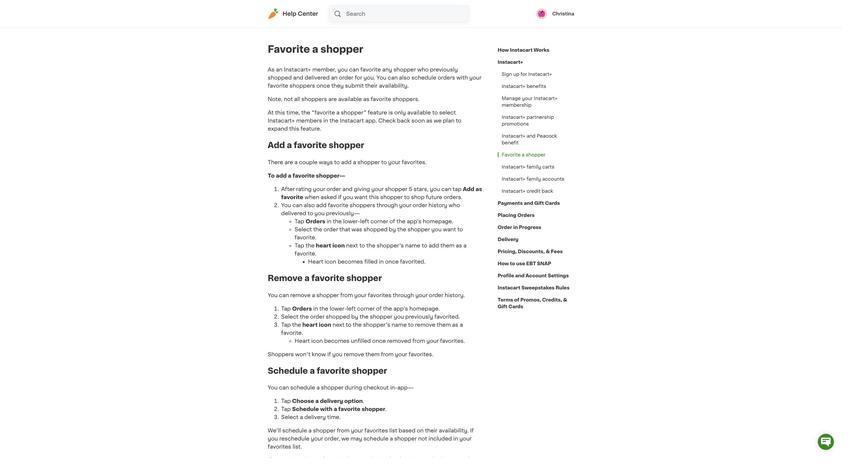 Task type: describe. For each thing, give the bounding box(es) containing it.
placing
[[498, 213, 516, 218]]

couple
[[299, 160, 318, 165]]

select
[[439, 110, 456, 115]]

1 vertical spatial shoppers
[[301, 96, 327, 102]]

giving
[[354, 187, 370, 192]]

any
[[382, 67, 392, 72]]

order inside tap orders in the lower-left corner of the app's homepage. select the order shopped by the shopper you previously favorited.
[[310, 314, 325, 320]]

in inside "link"
[[513, 225, 518, 230]]

as inside next to the shopper's name to add them as a favorite. heart icon becomes filled in once favorited.
[[456, 243, 462, 248]]

your inside as an instacart+ member, you can favorite any shopper who previously shopped and delivered an order for you. you can also schedule orders with your favorite shoppers once they submit their availability.
[[469, 75, 482, 80]]

corner for the
[[357, 306, 375, 312]]

schedule inside as an instacart+ member, you can favorite any shopper who previously shopped and delivered an order for you. you can also schedule orders with your favorite shoppers once they submit their availability.
[[412, 75, 436, 80]]

instacart+ up "sign" at the top right of the page
[[498, 60, 523, 65]]

you can schedule a shopper during checkout in-app—
[[268, 385, 414, 391]]

1 vertical spatial if
[[327, 352, 331, 357]]

shopper inside as an instacart+ member, you can favorite any shopper who previously shopped and delivered an order for you. you can also schedule orders with your favorite shoppers once they submit their availability.
[[394, 67, 416, 72]]

homepage. for you
[[423, 219, 453, 224]]

the inside next to the shopper's name to add them as a favorite. heart icon becomes filled in once favorited.
[[366, 243, 375, 248]]

shopper up order,
[[313, 428, 336, 434]]

1 horizontal spatial for
[[521, 72, 527, 77]]

your up when
[[313, 187, 325, 192]]

and for profile
[[515, 274, 525, 278]]

by inside tap orders in the lower-left corner of the app's homepage. select the order that was shopped by the shopper you want to favorite.
[[389, 227, 396, 232]]

you up the previously—
[[343, 195, 353, 200]]

select for select the order that was shopped by the shopper you want to favorite.
[[295, 227, 312, 232]]

shopper's for by
[[377, 243, 404, 248]]

pricing,
[[498, 249, 517, 254]]

delivered inside you can also add favorite shoppers through your order history who delivered to you previously—
[[281, 211, 306, 216]]

progress
[[519, 225, 541, 230]]

them for remove
[[437, 322, 451, 328]]

them for add
[[440, 243, 455, 248]]

based
[[399, 428, 415, 434]]

shopper up member,
[[321, 44, 363, 54]]

soon
[[412, 118, 425, 123]]

a inside next to the shopper's name to remove them as a favorite. heart icon becomes unfilled once removed from your favorites.
[[460, 322, 463, 328]]

works
[[534, 48, 549, 52]]

as
[[268, 67, 275, 72]]

to inside tap orders in the lower-left corner of the app's homepage. select the order that was shopped by the shopper you want to favorite.
[[457, 227, 463, 232]]

use
[[516, 262, 525, 266]]

previously inside as an instacart+ member, you can favorite any shopper who previously shopped and delivered an order for you. you can also schedule orders with your favorite shoppers once they submit their availability.
[[430, 67, 458, 72]]

0 horizontal spatial are
[[285, 160, 293, 165]]

shopper down after rating your order and giving your shopper 5 stars, you can tap
[[380, 195, 403, 200]]

gift inside terms of promos, credits, & gift cards
[[498, 305, 507, 309]]

heart for heart icon becomes unfilled once removed from your favorites.
[[295, 338, 310, 344]]

placing orders
[[498, 213, 535, 218]]

schedule right may
[[364, 437, 388, 442]]

1 horizontal spatial .
[[385, 407, 387, 412]]

feature
[[368, 110, 387, 115]]

left for was
[[360, 219, 369, 224]]

0 vertical spatial schedule
[[268, 367, 308, 375]]

becomes for filled
[[338, 259, 363, 265]]

name for previously
[[392, 322, 407, 328]]

ways
[[319, 160, 333, 165]]

0 horizontal spatial available
[[338, 96, 362, 102]]

instacart inside at this time, the "favorite a shopper" feature is only available to select instacart+ members in the instacart app. check back soon as we plan to expand this feature.
[[340, 118, 364, 123]]

order inside tap orders in the lower-left corner of the app's homepage. select the order that was shopped by the shopper you want to favorite.
[[324, 227, 338, 232]]

gift inside payments and gift cards link
[[534, 201, 544, 206]]

tap inside tap orders in the lower-left corner of the app's homepage. select the order shopped by the shopper you previously favorited.
[[281, 306, 291, 312]]

option
[[344, 399, 363, 404]]

in inside tap orders in the lower-left corner of the app's homepage. select the order shopped by the shopper you previously favorited.
[[313, 306, 318, 312]]

history
[[429, 203, 447, 208]]

to add a favorite shopper—
[[268, 173, 346, 178]]

0 vertical spatial favorites.
[[402, 160, 427, 165]]

a inside next to the shopper's name to add them as a favorite. heart icon becomes filled in once favorited.
[[463, 243, 467, 248]]

payments and gift cards
[[498, 201, 560, 206]]

cards inside terms of promos, credits, & gift cards
[[508, 305, 523, 309]]

instacart+ family carts link
[[498, 161, 558, 173]]

from down the removed
[[381, 352, 394, 357]]

a inside at this time, the "favorite a shopper" feature is only available to select instacart+ members in the instacart app. check back soon as we plan to expand this feature.
[[336, 110, 340, 115]]

remove
[[268, 275, 303, 282]]

their inside as an instacart+ member, you can favorite any shopper who previously shopped and delivered an order for you. you can also schedule orders with your favorite shoppers once they submit their availability.
[[365, 83, 378, 88]]

next to the shopper's name to add them as a favorite. heart icon becomes filled in once favorited.
[[295, 243, 467, 265]]

with inside tap choose a delivery option . tap schedule with a favorite shopper . select a delivery time.
[[320, 407, 332, 412]]

by inside tap orders in the lower-left corner of the app's homepage. select the order shopped by the shopper you previously favorited.
[[351, 314, 358, 320]]

list
[[389, 428, 397, 434]]

schedule up choose
[[290, 385, 315, 391]]

0 vertical spatial an
[[276, 67, 283, 72]]

pricing, discounts, & fees
[[498, 249, 563, 254]]

in inside at this time, the "favorite a shopper" feature is only available to select instacart+ members in the instacart app. check back soon as we plan to expand this feature.
[[323, 118, 328, 123]]

family for accounts
[[527, 177, 541, 182]]

shoppers
[[268, 352, 294, 357]]

choose
[[292, 399, 314, 404]]

not inside we'll schedule a shopper from your favorites list based on their availability. if you reschedule your order, we may schedule a shopper not included in your favorites list.
[[418, 437, 427, 442]]

you inside as an instacart+ member, you can favorite any shopper who previously shopped and delivered an order for you. you can also schedule orders with your favorite shoppers once they submit their availability.
[[377, 75, 386, 80]]

filled
[[364, 259, 378, 265]]

available inside at this time, the "favorite a shopper" feature is only available to select instacart+ members in the instacart app. check back soon as we plan to expand this feature.
[[407, 110, 431, 115]]

pricing, discounts, & fees link
[[498, 246, 563, 258]]

only
[[394, 110, 406, 115]]

expand
[[268, 126, 288, 131]]

shoppers won't know if you remove them from your favorites.
[[268, 352, 434, 357]]

how to use ebt snap link
[[498, 258, 551, 270]]

in inside tap orders in the lower-left corner of the app's homepage. select the order that was shopped by the shopper you want to favorite.
[[327, 219, 331, 224]]

shopper inside tap orders in the lower-left corner of the app's homepage. select the order shopped by the shopper you previously favorited.
[[370, 314, 392, 320]]

all
[[294, 96, 300, 102]]

1 horizontal spatial an
[[331, 75, 338, 80]]

instacart+ up benefits
[[528, 72, 552, 77]]

0 vertical spatial delivery
[[320, 399, 343, 404]]

select inside tap choose a delivery option . tap schedule with a favorite shopper . select a delivery time.
[[281, 415, 298, 420]]

list.
[[293, 445, 302, 450]]

instacart+ inside the manage your instacart+ membership
[[534, 96, 558, 101]]

next for shopped
[[333, 322, 345, 328]]

to inside how to use ebt snap link
[[510, 262, 515, 266]]

history.
[[445, 293, 465, 298]]

manage your instacart+ membership
[[502, 96, 558, 108]]

your down the removed
[[395, 352, 407, 357]]

payments and gift cards link
[[498, 197, 560, 209]]

of for favorited.
[[376, 306, 382, 312]]

you inside as an instacart+ member, you can favorite any shopper who previously shopped and delivered an order for you. you can also schedule orders with your favorite shoppers once they submit their availability.
[[338, 67, 348, 72]]

snap
[[537, 262, 551, 266]]

previously inside tap orders in the lower-left corner of the app's homepage. select the order shopped by the shopper you previously favorited.
[[405, 314, 433, 320]]

0 horizontal spatial this
[[275, 110, 285, 115]]

app's for shopper
[[407, 219, 422, 224]]

schedule a favorite shopper
[[268, 367, 387, 375]]

and left the "giving" on the top left of the page
[[342, 187, 353, 192]]

delivery link
[[498, 234, 519, 246]]

may
[[351, 437, 362, 442]]

your left history.
[[415, 293, 428, 298]]

order in progress
[[498, 225, 541, 230]]

0 horizontal spatial favorite
[[268, 44, 310, 54]]

instacart inside 'link'
[[510, 48, 533, 52]]

becomes for unfilled
[[324, 338, 350, 344]]

note, not all shoppers are available as favorite shoppers.
[[268, 96, 420, 102]]

in inside next to the shopper's name to add them as a favorite. heart icon becomes filled in once favorited.
[[379, 259, 384, 265]]

favorited. inside next to the shopper's name to add them as a favorite. heart icon becomes filled in once favorited.
[[400, 259, 426, 265]]

feature.
[[301, 126, 321, 131]]

check
[[378, 118, 396, 123]]

instacart+ inside the instacart+ and peacock benefit
[[502, 134, 525, 139]]

help
[[283, 11, 296, 16]]

0 vertical spatial favorites
[[368, 293, 391, 298]]

instacart+ up payments
[[502, 189, 525, 194]]

you.
[[364, 75, 375, 80]]

tap
[[453, 187, 462, 192]]

tap the heart icon for heart icon becomes filled in once favorited.
[[295, 243, 345, 248]]

remove inside next to the shopper's name to remove them as a favorite. heart icon becomes unfilled once removed from your favorites.
[[415, 322, 435, 328]]

once inside next to the shopper's name to add them as a favorite. heart icon becomes filled in once favorited.
[[385, 259, 399, 265]]

2 vertical spatial instacart
[[498, 286, 520, 290]]

2 vertical spatial remove
[[344, 352, 364, 357]]

you up future
[[430, 187, 440, 192]]

0 horizontal spatial &
[[546, 249, 550, 254]]

of inside terms of promos, credits, & gift cards
[[514, 298, 519, 303]]

that
[[339, 227, 350, 232]]

"favorite
[[312, 110, 335, 115]]

shopper up checkout
[[352, 367, 387, 375]]

lower- for that
[[343, 219, 360, 224]]

1 horizontal spatial this
[[289, 126, 299, 131]]

2 vertical spatial favorites.
[[409, 352, 434, 357]]

time,
[[286, 110, 300, 115]]

order in progress link
[[498, 222, 541, 234]]

from inside next to the shopper's name to remove them as a favorite. heart icon becomes unfilled once removed from your favorites.
[[412, 338, 425, 344]]

shopped inside as an instacart+ member, you can favorite any shopper who previously shopped and delivered an order for you. you can also schedule orders with your favorite shoppers once they submit their availability.
[[268, 75, 292, 80]]

shopper up 'you can remove a shopper from your favorites through your order history.' in the bottom of the page
[[347, 275, 382, 282]]

promos,
[[520, 298, 541, 303]]

your inside you can also add favorite shoppers through your order history who delivered to you previously—
[[399, 203, 411, 208]]

you for schedule
[[268, 385, 278, 391]]

through inside you can also add favorite shoppers through your order history who delivered to you previously—
[[377, 203, 398, 208]]

delivered inside as an instacart+ member, you can favorite any shopper who previously shopped and delivered an order for you. you can also schedule orders with your favorite shoppers once they submit their availability.
[[305, 75, 330, 80]]

shopper inside tap choose a delivery option . tap schedule with a favorite shopper . select a delivery time.
[[362, 407, 385, 412]]

2 vertical spatial this
[[369, 195, 379, 200]]

order,
[[324, 437, 340, 442]]

sign up for instacart+ link
[[498, 68, 556, 80]]

once inside next to the shopper's name to remove them as a favorite. heart icon becomes unfilled once removed from your favorites.
[[372, 338, 386, 344]]

1 horizontal spatial are
[[328, 96, 337, 102]]

as inside at this time, the "favorite a shopper" feature is only available to select instacart+ members in the instacart app. check back soon as we plan to expand this feature.
[[426, 118, 432, 123]]

they
[[331, 83, 344, 88]]

you inside you can also add favorite shoppers through your order history who delivered to you previously—
[[315, 211, 325, 216]]

instacart+ family carts
[[502, 165, 554, 169]]

rules
[[556, 286, 570, 290]]

who inside as an instacart+ member, you can favorite any shopper who previously shopped and delivered an order for you. you can also schedule orders with your favorite shoppers once they submit their availability.
[[417, 67, 429, 72]]

instacart+ family accounts link
[[498, 173, 568, 185]]

future
[[426, 195, 442, 200]]

we inside at this time, the "favorite a shopper" feature is only available to select instacart+ members in the instacart app. check back soon as we plan to expand this feature.
[[434, 118, 442, 123]]

family for carts
[[527, 165, 541, 169]]

your inside the manage your instacart+ membership
[[522, 96, 533, 101]]

instacart+ partnership promotions link
[[498, 111, 574, 130]]

to inside you can also add favorite shoppers through your order history who delivered to you previously—
[[308, 211, 313, 216]]

instacart+ and peacock benefit
[[502, 134, 557, 145]]

time.
[[327, 415, 341, 420]]

instacart+ up manage
[[502, 84, 525, 89]]

your up may
[[351, 428, 363, 434]]

0 vertical spatial .
[[363, 399, 364, 404]]

0 vertical spatial if
[[338, 195, 342, 200]]

orders for tap orders in the lower-left corner of the app's homepage. select the order that was shopped by the shopper you want to favorite.
[[306, 219, 325, 224]]

shopper down schedule a favorite shopper
[[321, 385, 344, 391]]

with inside as an instacart+ member, you can favorite any shopper who previously shopped and delivered an order for you. you can also schedule orders with your favorite shoppers once they submit their availability.
[[457, 75, 468, 80]]

back inside at this time, the "favorite a shopper" feature is only available to select instacart+ members in the instacart app. check back soon as we plan to expand this feature.
[[397, 118, 410, 123]]

plan
[[443, 118, 455, 123]]

when
[[305, 195, 319, 200]]

0 vertical spatial cards
[[545, 201, 560, 206]]

favorites. inside next to the shopper's name to remove them as a favorite. heart icon becomes unfilled once removed from your favorites.
[[440, 338, 465, 344]]

after rating your order and giving your shopper 5 stars, you can tap
[[281, 187, 463, 192]]

in inside we'll schedule a shopper from your favorites list based on their availability. if you reschedule your order, we may schedule a shopper not included in your favorites list.
[[453, 437, 458, 442]]

tap choose a delivery option . tap schedule with a favorite shopper . select a delivery time.
[[281, 399, 387, 420]]

your up tap orders in the lower-left corner of the app's homepage. select the order shopped by the shopper you previously favorited.
[[354, 293, 367, 298]]

when asked if you want this shopper to shop future orders.
[[303, 195, 463, 200]]

members
[[296, 118, 322, 123]]

if
[[470, 428, 474, 434]]

also inside as an instacart+ member, you can favorite any shopper who previously shopped and delivered an order for you. you can also schedule orders with your favorite shoppers once they submit their availability.
[[399, 75, 410, 80]]

help center link
[[268, 8, 318, 19]]

order inside you can also add favorite shoppers through your order history who delivered to you previously—
[[413, 203, 427, 208]]

and for instacart+
[[527, 134, 536, 139]]

instacart+ down favorite a shopper link
[[502, 165, 525, 169]]

add for a
[[268, 142, 285, 149]]

sweepstakes
[[521, 286, 555, 290]]

favorite inside tap choose a delivery option . tap schedule with a favorite shopper . select a delivery time.
[[338, 407, 360, 412]]

heart for that
[[316, 243, 331, 248]]

credits,
[[542, 298, 562, 303]]

previously—
[[326, 211, 360, 216]]

instacart sweepstakes rules
[[498, 286, 570, 290]]

2 vertical spatial them
[[365, 352, 380, 357]]

1 vertical spatial through
[[393, 293, 414, 298]]

your left order,
[[311, 437, 323, 442]]

help center
[[283, 11, 318, 16]]

of for you
[[390, 219, 395, 224]]

note,
[[268, 96, 282, 102]]

rating
[[296, 187, 312, 192]]

next for that
[[346, 243, 358, 248]]

membership
[[502, 103, 532, 108]]

up
[[513, 72, 519, 77]]

settings
[[548, 274, 569, 278]]

add inside you can also add favorite shoppers through your order history who delivered to you previously—
[[316, 203, 327, 208]]

tap the heart icon for heart icon becomes unfilled once removed from your favorites.
[[281, 322, 331, 328]]

shopped inside tap orders in the lower-left corner of the app's homepage. select the order shopped by the shopper you previously favorited.
[[326, 314, 350, 320]]

want inside tap orders in the lower-left corner of the app's homepage. select the order that was shopped by the shopper you want to favorite.
[[443, 227, 456, 232]]

also inside you can also add favorite shoppers through your order history who delivered to you previously—
[[304, 203, 315, 208]]

1 horizontal spatial back
[[542, 189, 553, 194]]

0 horizontal spatial remove
[[290, 293, 311, 298]]

app.
[[365, 118, 377, 123]]

your up add as favorite
[[388, 160, 400, 165]]

instacart+ partnership promotions
[[502, 115, 554, 126]]



Task type: locate. For each thing, give the bounding box(es) containing it.
1 vertical spatial by
[[351, 314, 358, 320]]

2 horizontal spatial remove
[[415, 322, 435, 328]]

won't
[[295, 352, 310, 357]]

shopper up the there are a couple ways to add a shopper to your favorites.
[[329, 142, 364, 149]]

heart for heart icon becomes filled in once favorited.
[[308, 259, 323, 265]]

in right included
[[453, 437, 458, 442]]

instacart+ benefits link
[[498, 80, 550, 92]]

1 vertical spatial homepage.
[[409, 306, 440, 312]]

carts
[[542, 165, 554, 169]]

schedule inside tap choose a delivery option . tap schedule with a favorite shopper . select a delivery time.
[[292, 407, 319, 412]]

user avatar image
[[536, 8, 547, 19]]

0 horizontal spatial who
[[417, 67, 429, 72]]

ebt
[[526, 262, 536, 266]]

app's inside tap orders in the lower-left corner of the app's homepage. select the order that was shopped by the shopper you want to favorite.
[[407, 219, 422, 224]]

in right order
[[513, 225, 518, 230]]

1 how from the top
[[498, 48, 509, 52]]

0 vertical spatial availability.
[[379, 83, 409, 88]]

corner down you can also add favorite shoppers through your order history who delivered to you previously— on the top of page
[[371, 219, 388, 224]]

0 vertical spatial name
[[405, 243, 420, 248]]

1 vertical spatial favorites
[[365, 428, 388, 434]]

next up the shoppers won't know if you remove them from your favorites.
[[333, 322, 345, 328]]

schedule left "orders" on the top
[[412, 75, 436, 80]]

shopped
[[268, 75, 292, 80], [364, 227, 388, 232], [326, 314, 350, 320]]

lower- for shopped
[[330, 306, 347, 312]]

0 vertical spatial corner
[[371, 219, 388, 224]]

tap inside tap orders in the lower-left corner of the app's homepage. select the order that was shopped by the shopper you want to favorite.
[[295, 219, 304, 224]]

your down if
[[459, 437, 472, 442]]

also up shoppers.
[[399, 75, 410, 80]]

as inside next to the shopper's name to remove them as a favorite. heart icon becomes unfilled once removed from your favorites.
[[452, 322, 458, 328]]

from
[[340, 293, 353, 298], [412, 338, 425, 344], [381, 352, 394, 357], [337, 428, 350, 434]]

2 vertical spatial once
[[372, 338, 386, 344]]

shopper up instacart+ family carts link
[[526, 153, 546, 157]]

heart inside next to the shopper's name to remove them as a favorite. heart icon becomes unfilled once removed from your favorites.
[[295, 338, 310, 344]]

1 vertical spatial how
[[498, 262, 509, 266]]

favorite inside you can also add favorite shoppers through your order history who delivered to you previously—
[[328, 203, 348, 208]]

schedule
[[268, 367, 308, 375], [292, 407, 319, 412]]

terms of promos, credits, & gift cards
[[498, 298, 567, 309]]

1 vertical spatial delivery
[[304, 415, 326, 420]]

from up order,
[[337, 428, 350, 434]]

terms
[[498, 298, 513, 303]]

you inside we'll schedule a shopper from your favorites list based on their availability. if you reschedule your order, we may schedule a shopper not included in your favorites list.
[[268, 437, 278, 442]]

5
[[409, 187, 412, 192]]

stars,
[[414, 187, 428, 192]]

1 horizontal spatial not
[[418, 437, 427, 442]]

shopper left '5'
[[385, 187, 407, 192]]

if
[[338, 195, 342, 200], [327, 352, 331, 357]]

corner inside tap orders in the lower-left corner of the app's homepage. select the order that was shopped by the shopper you want to favorite.
[[371, 219, 388, 224]]

1 horizontal spatial &
[[563, 298, 567, 303]]

add
[[268, 142, 285, 149], [463, 187, 474, 192]]

1 vertical spatial favorite a shopper
[[502, 153, 546, 157]]

for inside as an instacart+ member, you can favorite any shopper who previously shopped and delivered an order for you. you can also schedule orders with your favorite shoppers once they submit their availability.
[[355, 75, 362, 80]]

and up all
[[293, 75, 303, 80]]

left for by
[[347, 306, 356, 312]]

in right filled
[[379, 259, 384, 265]]

becomes up the shoppers won't know if you remove them from your favorites.
[[324, 338, 350, 344]]

and inside the instacart+ and peacock benefit
[[527, 134, 536, 139]]

name inside next to the shopper's name to remove them as a favorite. heart icon becomes unfilled once removed from your favorites.
[[392, 322, 407, 328]]

shopped inside tap orders in the lower-left corner of the app's homepage. select the order that was shopped by the shopper you want to favorite.
[[364, 227, 388, 232]]

app's for previously
[[393, 306, 408, 312]]

0 horizontal spatial favorite a shopper
[[268, 44, 363, 54]]

availability. down any
[[379, 83, 409, 88]]

becomes left filled
[[338, 259, 363, 265]]

& left fees on the bottom right of the page
[[546, 249, 550, 254]]

add
[[341, 160, 352, 165], [276, 173, 287, 178], [316, 203, 327, 208], [429, 243, 439, 248]]

of inside tap orders in the lower-left corner of the app's homepage. select the order shopped by the shopper you previously favorited.
[[376, 306, 382, 312]]

1 horizontal spatial cards
[[545, 201, 560, 206]]

name inside next to the shopper's name to add them as a favorite. heart icon becomes filled in once favorited.
[[405, 243, 420, 248]]

cards down 'accounts'
[[545, 201, 560, 206]]

select inside tap orders in the lower-left corner of the app's homepage. select the order shopped by the shopper you previously favorited.
[[281, 314, 298, 320]]

orders inside tap orders in the lower-left corner of the app's homepage. select the order that was shopped by the shopper you want to favorite.
[[306, 219, 325, 224]]

2 vertical spatial select
[[281, 415, 298, 420]]

instacart image
[[268, 8, 279, 19]]

1 vertical spatial with
[[320, 407, 332, 412]]

0 vertical spatial becomes
[[338, 259, 363, 265]]

peacock
[[537, 134, 557, 139]]

we left plan
[[434, 118, 442, 123]]

you down history on the right top
[[431, 227, 442, 232]]

once inside as an instacart+ member, you can favorite any shopper who previously shopped and delivered an order for you. you can also schedule orders with your favorite shoppers once they submit their availability.
[[316, 83, 330, 88]]

favorite
[[268, 44, 310, 54], [502, 153, 521, 157]]

an
[[276, 67, 283, 72], [331, 75, 338, 80]]

favorite. for tap orders in the lower-left corner of the app's homepage. select the order that was shopped by the shopper you want to favorite.
[[295, 251, 317, 256]]

shopper up after rating your order and giving your shopper 5 stars, you can tap
[[357, 160, 380, 165]]

favorite inside add as favorite
[[281, 195, 303, 200]]

1 vertical spatial once
[[385, 259, 399, 265]]

you inside tap orders in the lower-left corner of the app's homepage. select the order shopped by the shopper you previously favorited.
[[394, 314, 404, 320]]

left up was
[[360, 219, 369, 224]]

schedule up reschedule
[[282, 428, 307, 434]]

1 vertical spatial orders
[[306, 219, 325, 224]]

app's down the shop
[[407, 219, 422, 224]]

0 vertical spatial heart
[[316, 243, 331, 248]]

tap the heart icon up won't
[[281, 322, 331, 328]]

who
[[417, 67, 429, 72], [449, 203, 460, 208]]

how inside 'link'
[[498, 48, 509, 52]]

the inside next to the shopper's name to remove them as a favorite. heart icon becomes unfilled once removed from your favorites.
[[353, 322, 362, 328]]

0 horizontal spatial want
[[355, 195, 368, 200]]

1 vertical spatial favorite
[[502, 153, 521, 157]]

heart up won't
[[295, 338, 310, 344]]

orders for tap orders in the lower-left corner of the app's homepage. select the order shopped by the shopper you previously favorited.
[[292, 306, 312, 312]]

instacart down profile
[[498, 286, 520, 290]]

family up credit on the right top
[[527, 177, 541, 182]]

1 vertical spatial want
[[443, 227, 456, 232]]

you up the removed
[[394, 314, 404, 320]]

how up profile
[[498, 262, 509, 266]]

0 vertical spatial homepage.
[[423, 219, 453, 224]]

you for remove
[[268, 293, 278, 298]]

shopper down history on the right top
[[408, 227, 430, 232]]

0 horizontal spatial not
[[284, 96, 293, 102]]

an up they
[[331, 75, 338, 80]]

homepage. inside tap orders in the lower-left corner of the app's homepage. select the order that was shopped by the shopper you want to favorite.
[[423, 219, 453, 224]]

1 vertical spatial left
[[347, 306, 356, 312]]

and inside 'link'
[[515, 274, 525, 278]]

instacart+ up expand
[[268, 118, 295, 123]]

1 vertical spatial are
[[285, 160, 293, 165]]

how to use ebt snap
[[498, 262, 551, 266]]

0 vertical spatial of
[[390, 219, 395, 224]]

orders
[[438, 75, 455, 80]]

0 vertical spatial through
[[377, 203, 398, 208]]

order inside as an instacart+ member, you can favorite any shopper who previously shopped and delivered an order for you. you can also schedule orders with your favorite shoppers once they submit their availability.
[[339, 75, 353, 80]]

0 horizontal spatial with
[[320, 407, 332, 412]]

how up instacart+ link
[[498, 48, 509, 52]]

at
[[268, 110, 274, 115]]

0 horizontal spatial back
[[397, 118, 410, 123]]

& inside terms of promos, credits, & gift cards
[[563, 298, 567, 303]]

them
[[440, 243, 455, 248], [437, 322, 451, 328], [365, 352, 380, 357]]

select inside tap orders in the lower-left corner of the app's homepage. select the order that was shopped by the shopper you want to favorite.
[[295, 227, 312, 232]]

0 vertical spatial not
[[284, 96, 293, 102]]

1 vertical spatial them
[[437, 322, 451, 328]]

0 horizontal spatial we
[[341, 437, 349, 442]]

orders for placing orders
[[517, 213, 535, 218]]

lower- inside tap orders in the lower-left corner of the app's homepage. select the order shopped by the shopper you previously favorited.
[[330, 306, 347, 312]]

shopper's for shopper
[[363, 322, 390, 328]]

your right the removed
[[427, 338, 439, 344]]

add inside next to the shopper's name to add them as a favorite. heart icon becomes filled in once favorited.
[[429, 243, 439, 248]]

delivery left time.
[[304, 415, 326, 420]]

0 vertical spatial remove
[[290, 293, 311, 298]]

availability. inside as an instacart+ member, you can favorite any shopper who previously shopped and delivered an order for you. you can also schedule orders with your favorite shoppers once they submit their availability.
[[379, 83, 409, 88]]

shoppers inside as an instacart+ member, you can favorite any shopper who previously shopped and delivered an order for you. you can also schedule orders with your favorite shoppers once they submit their availability.
[[290, 83, 315, 88]]

instacart+ right as
[[284, 67, 311, 72]]

family up instacart+ family accounts link
[[527, 165, 541, 169]]

want down history on the right top
[[443, 227, 456, 232]]

2 how from the top
[[498, 262, 509, 266]]

there
[[268, 160, 283, 165]]

gift down terms
[[498, 305, 507, 309]]

left inside tap orders in the lower-left corner of the app's homepage. select the order shopped by the shopper you previously favorited.
[[347, 306, 356, 312]]

unfilled
[[351, 338, 371, 344]]

and down 'use'
[[515, 274, 525, 278]]

0 horizontal spatial add
[[268, 142, 285, 149]]

their
[[365, 83, 378, 88], [425, 428, 437, 434]]

1 horizontal spatial shopped
[[326, 314, 350, 320]]

0 vertical spatial by
[[389, 227, 396, 232]]

corner inside tap orders in the lower-left corner of the app's homepage. select the order shopped by the shopper you previously favorited.
[[357, 306, 375, 312]]

0 vertical spatial want
[[355, 195, 368, 200]]

lower- inside tap orders in the lower-left corner of the app's homepage. select the order that was shopped by the shopper you want to favorite.
[[343, 219, 360, 224]]

we inside we'll schedule a shopper from your favorites list based on their availability. if you reschedule your order, we may schedule a shopper not included in your favorites list.
[[341, 437, 349, 442]]

becomes inside next to the shopper's name to add them as a favorite. heart icon becomes filled in once favorited.
[[338, 259, 363, 265]]

instacart+ inside at this time, the "favorite a shopper" feature is only available to select instacart+ members in the instacart app. check back soon as we plan to expand this feature.
[[268, 118, 295, 123]]

0 horizontal spatial for
[[355, 75, 362, 80]]

available up soon
[[407, 110, 431, 115]]

to
[[268, 173, 275, 178]]

of down you can also add favorite shoppers through your order history who delivered to you previously— on the top of page
[[390, 219, 395, 224]]

shopper's inside next to the shopper's name to add them as a favorite. heart icon becomes filled in once favorited.
[[377, 243, 404, 248]]

profile
[[498, 274, 514, 278]]

how for how instacart works
[[498, 48, 509, 52]]

instacart+ credit back link
[[498, 185, 557, 197]]

next
[[346, 243, 358, 248], [333, 322, 345, 328]]

your inside next to the shopper's name to remove them as a favorite. heart icon becomes unfilled once removed from your favorites.
[[427, 338, 439, 344]]

favorite a shopper up member,
[[268, 44, 363, 54]]

instacart+ benefits
[[502, 84, 546, 89]]

1 horizontal spatial who
[[449, 203, 460, 208]]

icon inside next to the shopper's name to add them as a favorite. heart icon becomes filled in once favorited.
[[325, 259, 336, 265]]

this right at in the top of the page
[[275, 110, 285, 115]]

instacart+ up instacart+ credit back
[[502, 177, 525, 182]]

and for payments
[[524, 201, 533, 206]]

shopper down remove a favorite shopper
[[316, 293, 339, 298]]

0 vertical spatial shopper's
[[377, 243, 404, 248]]

manage
[[502, 96, 521, 101]]

0 vertical spatial instacart
[[510, 48, 533, 52]]

lower-
[[343, 219, 360, 224], [330, 306, 347, 312]]

1 vertical spatial their
[[425, 428, 437, 434]]

1 vertical spatial app's
[[393, 306, 408, 312]]

1 vertical spatial schedule
[[292, 407, 319, 412]]

availability. inside we'll schedule a shopper from your favorites list based on their availability. if you reschedule your order, we may schedule a shopper not included in your favorites list.
[[439, 428, 469, 434]]

1 family from the top
[[527, 165, 541, 169]]

1 horizontal spatial by
[[389, 227, 396, 232]]

want down the "giving" on the top left of the page
[[355, 195, 368, 200]]

1 vertical spatial of
[[514, 298, 519, 303]]

reschedule
[[279, 437, 310, 442]]

favorite. for tap orders in the lower-left corner of the app's homepage. select the order shopped by the shopper you previously favorited.
[[281, 330, 303, 336]]

your down the shop
[[399, 203, 411, 208]]

0 vertical spatial with
[[457, 75, 468, 80]]

sign up for instacart+
[[502, 72, 552, 77]]

0 vertical spatial their
[[365, 83, 378, 88]]

from right the removed
[[412, 338, 425, 344]]

app's inside tap orders in the lower-left corner of the app's homepage. select the order shopped by the shopper you previously favorited.
[[393, 306, 408, 312]]

0 vertical spatial previously
[[430, 67, 458, 72]]

app—
[[397, 385, 414, 391]]

who inside you can also add favorite shoppers through your order history who delivered to you previously—
[[449, 203, 460, 208]]

instacart+ and peacock benefit link
[[498, 130, 574, 149]]

1 horizontal spatial favorite a shopper
[[502, 153, 546, 157]]

as inside add as favorite
[[476, 187, 482, 192]]

favorite. inside tap orders in the lower-left corner of the app's homepage. select the order that was shopped by the shopper you want to favorite.
[[295, 235, 317, 240]]

during
[[345, 385, 362, 391]]

1 horizontal spatial favorited.
[[435, 314, 460, 320]]

this down time,
[[289, 126, 299, 131]]

once
[[316, 83, 330, 88], [385, 259, 399, 265], [372, 338, 386, 344]]

in down remove a favorite shopper
[[313, 306, 318, 312]]

favorite a shopper
[[268, 44, 363, 54], [502, 153, 546, 157]]

1 vertical spatial availability.
[[439, 428, 469, 434]]

add down expand
[[268, 142, 285, 149]]

shopper's down tap orders in the lower-left corner of the app's homepage. select the order that was shopped by the shopper you want to favorite.
[[377, 243, 404, 248]]

1 vertical spatial available
[[407, 110, 431, 115]]

left
[[360, 219, 369, 224], [347, 306, 356, 312]]

are right there
[[285, 160, 293, 165]]

if right asked
[[338, 195, 342, 200]]

Search search field
[[346, 6, 468, 22]]

tap the heart icon down that
[[295, 243, 345, 248]]

for
[[521, 72, 527, 77], [355, 75, 362, 80]]

of inside tap orders in the lower-left corner of the app's homepage. select the order that was shopped by the shopper you want to favorite.
[[390, 219, 395, 224]]

instacart+ inside as an instacart+ member, you can favorite any shopper who previously shopped and delivered an order for you. you can also schedule orders with your favorite shoppers once they submit their availability.
[[284, 67, 311, 72]]

0 vertical spatial family
[[527, 165, 541, 169]]

there are a couple ways to add a shopper to your favorites.
[[268, 160, 427, 165]]

2 vertical spatial shoppers
[[350, 203, 375, 208]]

heart up won't
[[302, 322, 318, 328]]

not
[[284, 96, 293, 102], [418, 437, 427, 442]]

their right on
[[425, 428, 437, 434]]

can inside you can also add favorite shoppers through your order history who delivered to you previously—
[[292, 203, 302, 208]]

icon inside next to the shopper's name to remove them as a favorite. heart icon becomes unfilled once removed from your favorites.
[[311, 338, 323, 344]]

1 horizontal spatial left
[[360, 219, 369, 224]]

in-
[[390, 385, 397, 391]]

favorite a shopper up instacart+ family carts link
[[502, 153, 546, 157]]

0 vertical spatial favorite.
[[295, 235, 317, 240]]

instacart+ inside instacart+ partnership promotions
[[502, 115, 525, 120]]

are down they
[[328, 96, 337, 102]]

app's
[[407, 219, 422, 224], [393, 306, 408, 312]]

1 vertical spatial gift
[[498, 305, 507, 309]]

favorite down "benefit"
[[502, 153, 521, 157]]

1 vertical spatial delivered
[[281, 211, 306, 216]]

favorites down 'we'll'
[[268, 445, 291, 450]]

shoppers.
[[393, 96, 420, 102]]

1 horizontal spatial with
[[457, 75, 468, 80]]

app's up the removed
[[393, 306, 408, 312]]

christina link
[[536, 8, 574, 19]]

0 vertical spatial them
[[440, 243, 455, 248]]

from inside we'll schedule a shopper from your favorites list based on their availability. if you reschedule your order, we may schedule a shopper not included in your favorites list.
[[337, 428, 350, 434]]

schedule down "shoppers"
[[268, 367, 308, 375]]

included
[[429, 437, 452, 442]]

shopper's inside next to the shopper's name to remove them as a favorite. heart icon becomes unfilled once removed from your favorites.
[[363, 322, 390, 328]]

0 vertical spatial also
[[399, 75, 410, 80]]

1 vertical spatial .
[[385, 407, 387, 412]]

instacart sweepstakes rules link
[[498, 282, 570, 294]]

instacart+
[[498, 60, 523, 65], [284, 67, 311, 72], [528, 72, 552, 77], [502, 84, 525, 89], [534, 96, 558, 101], [502, 115, 525, 120], [268, 118, 295, 123], [502, 134, 525, 139], [502, 165, 525, 169], [502, 177, 525, 182], [502, 189, 525, 194]]

1 vertical spatial not
[[418, 437, 427, 442]]

name for shopper
[[405, 243, 420, 248]]

1 horizontal spatial want
[[443, 227, 456, 232]]

you down when
[[315, 211, 325, 216]]

we'll schedule a shopper from your favorites list based on their availability. if you reschedule your order, we may schedule a shopper not included in your favorites list.
[[268, 428, 474, 450]]

promotions
[[502, 122, 529, 126]]

favorited. inside tap orders in the lower-left corner of the app's homepage. select the order shopped by the shopper you previously favorited.
[[435, 314, 460, 320]]

them inside next to the shopper's name to add them as a favorite. heart icon becomes filled in once favorited.
[[440, 243, 455, 248]]

homepage.
[[423, 219, 453, 224], [409, 306, 440, 312]]

credit
[[527, 189, 541, 194]]

0 vertical spatial available
[[338, 96, 362, 102]]

your down instacart+ benefits
[[522, 96, 533, 101]]

of down 'you can remove a shopper from your favorites through your order history.' in the bottom of the page
[[376, 306, 382, 312]]

favorites
[[368, 293, 391, 298], [365, 428, 388, 434], [268, 445, 291, 450]]

1 horizontal spatial next
[[346, 243, 358, 248]]

favorite. inside next to the shopper's name to add them as a favorite. heart icon becomes filled in once favorited.
[[295, 251, 317, 256]]

not left all
[[284, 96, 293, 102]]

1 vertical spatial name
[[392, 322, 407, 328]]

0 horizontal spatial favorited.
[[400, 259, 426, 265]]

how for how to use ebt snap
[[498, 262, 509, 266]]

0 vertical spatial favorite a shopper
[[268, 44, 363, 54]]

shopper's down tap orders in the lower-left corner of the app's homepage. select the order shopped by the shopper you previously favorited.
[[363, 322, 390, 328]]

2 horizontal spatial this
[[369, 195, 379, 200]]

2 vertical spatial favorites
[[268, 445, 291, 450]]

know
[[312, 352, 326, 357]]

heart for shopped
[[302, 322, 318, 328]]

1 vertical spatial family
[[527, 177, 541, 182]]

select for select the order shopped by the shopper you previously favorited.
[[281, 314, 298, 320]]

heart inside next to the shopper's name to add them as a favorite. heart icon becomes filled in once favorited.
[[308, 259, 323, 265]]

account
[[526, 274, 547, 278]]

at this time, the "favorite a shopper" feature is only available to select instacart+ members in the instacart app. check back soon as we plan to expand this feature.
[[268, 110, 461, 131]]

corner for shopped
[[371, 219, 388, 224]]

shoppers inside you can also add favorite shoppers through your order history who delivered to you previously—
[[350, 203, 375, 208]]

add for as
[[463, 187, 474, 192]]

your
[[469, 75, 482, 80], [522, 96, 533, 101], [388, 160, 400, 165], [313, 187, 325, 192], [371, 187, 384, 192], [399, 203, 411, 208], [354, 293, 367, 298], [415, 293, 428, 298], [427, 338, 439, 344], [395, 352, 407, 357], [351, 428, 363, 434], [311, 437, 323, 442], [459, 437, 472, 442]]

and inside as an instacart+ member, you can favorite any shopper who previously shopped and delivered an order for you. you can also schedule orders with your favorite shoppers once they submit their availability.
[[293, 75, 303, 80]]

shopper up next to the shopper's name to remove them as a favorite. heart icon becomes unfilled once removed from your favorites.
[[370, 314, 392, 320]]

1 horizontal spatial availability.
[[439, 428, 469, 434]]

you can remove a shopper from your favorites through your order history.
[[268, 293, 465, 298]]

this
[[275, 110, 285, 115], [289, 126, 299, 131], [369, 195, 379, 200]]

from down remove a favorite shopper
[[340, 293, 353, 298]]

1 vertical spatial heart
[[302, 322, 318, 328]]

with right "orders" on the top
[[457, 75, 468, 80]]

you for also
[[281, 203, 291, 208]]

your up when asked if you want this shopper to shop future orders.
[[371, 187, 384, 192]]

tap orders in the lower-left corner of the app's homepage. select the order shopped by the shopper you previously favorited.
[[281, 306, 460, 320]]

an right as
[[276, 67, 283, 72]]

removed
[[387, 338, 411, 344]]

1 vertical spatial shopper's
[[363, 322, 390, 328]]

0 horizontal spatial by
[[351, 314, 358, 320]]

manage your instacart+ membership link
[[498, 92, 574, 111]]

&
[[546, 249, 550, 254], [563, 298, 567, 303]]

gift
[[534, 201, 544, 206], [498, 305, 507, 309]]

0 horizontal spatial gift
[[498, 305, 507, 309]]

previously
[[430, 67, 458, 72], [405, 314, 433, 320]]

heart up remove a favorite shopper
[[308, 259, 323, 265]]

schedule
[[412, 75, 436, 80], [290, 385, 315, 391], [282, 428, 307, 434], [364, 437, 388, 442]]

you inside you can also add favorite shoppers through your order history who delivered to you previously—
[[281, 203, 291, 208]]

shoppers up "favorite
[[301, 96, 327, 102]]

2 family from the top
[[527, 177, 541, 182]]

for up submit
[[355, 75, 362, 80]]

0 vertical spatial left
[[360, 219, 369, 224]]

you down 'we'll'
[[268, 437, 278, 442]]

how instacart works link
[[498, 44, 549, 56]]

sign
[[502, 72, 512, 77]]

their inside we'll schedule a shopper from your favorites list based on their availability. if you reschedule your order, we may schedule a shopper not included in your favorites list.
[[425, 428, 437, 434]]

as
[[363, 96, 369, 102], [426, 118, 432, 123], [476, 187, 482, 192], [456, 243, 462, 248], [452, 322, 458, 328]]

for right up at the top right of the page
[[521, 72, 527, 77]]

schedule down choose
[[292, 407, 319, 412]]

available
[[338, 96, 362, 102], [407, 110, 431, 115]]

homepage. for favorited.
[[409, 306, 440, 312]]

1 horizontal spatial add
[[463, 187, 474, 192]]

delivered down when
[[281, 211, 306, 216]]

favorite a shopper link
[[498, 149, 550, 161]]

gift down credit on the right top
[[534, 201, 544, 206]]

if right know
[[327, 352, 331, 357]]

instacart+ up promotions
[[502, 115, 525, 120]]

shopper down the based
[[394, 437, 417, 442]]

your right "orders" on the top
[[469, 75, 482, 80]]

homepage. inside tap orders in the lower-left corner of the app's homepage. select the order shopped by the shopper you previously favorited.
[[409, 306, 440, 312]]

0 horizontal spatial .
[[363, 399, 364, 404]]

0 vertical spatial tap the heart icon
[[295, 243, 345, 248]]

with up time.
[[320, 407, 332, 412]]

you inside tap orders in the lower-left corner of the app's homepage. select the order that was shopped by the shopper you want to favorite.
[[431, 227, 442, 232]]

you can also add favorite shoppers through your order history who delivered to you previously—
[[281, 203, 460, 216]]

partnership
[[527, 115, 554, 120]]

you up they
[[338, 67, 348, 72]]

shopper inside tap orders in the lower-left corner of the app's homepage. select the order that was shopped by the shopper you want to favorite.
[[408, 227, 430, 232]]

0 vertical spatial who
[[417, 67, 429, 72]]

shoppers
[[290, 83, 315, 88], [301, 96, 327, 102], [350, 203, 375, 208]]

you right know
[[332, 352, 342, 357]]



Task type: vqa. For each thing, say whether or not it's contained in the screenshot.
Kit
no



